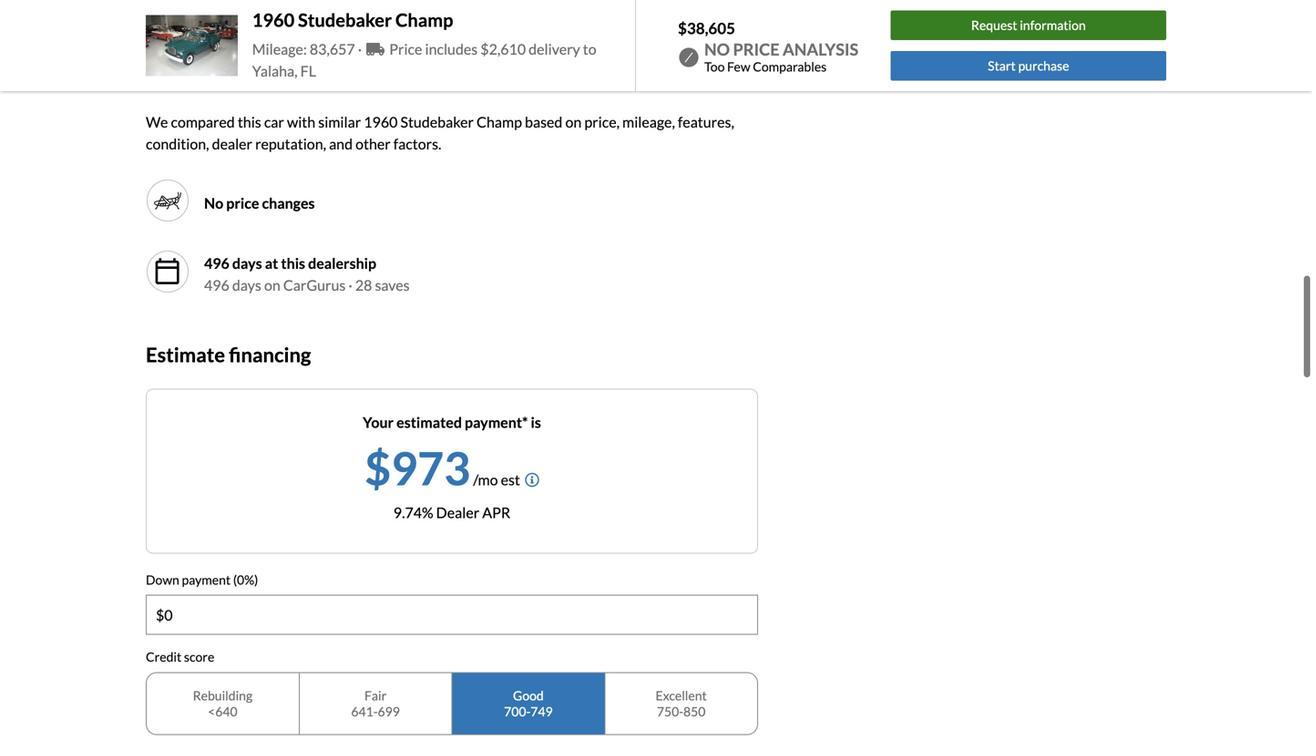 Task type: describe. For each thing, give the bounding box(es) containing it.
$973
[[365, 440, 470, 495]]

no price analysis too few comparables
[[171, 47, 310, 87]]

comparables for analysis
[[226, 69, 310, 87]]

to
[[583, 40, 597, 58]]

your estimated payment* is
[[363, 413, 541, 431]]

this inside 496 days at this dealership 496 days on cargurus · 28 saves
[[281, 254, 305, 272]]

too for no
[[171, 69, 194, 87]]

on inside we compared this car with similar 1960 studebaker champ based on price, mileage, features, condition, dealer reputation, and other factors.
[[566, 113, 582, 131]]

1960 inside we compared this car with similar 1960 studebaker champ based on price, mileage, features, condition, dealer reputation, and other factors.
[[364, 113, 398, 131]]

no
[[705, 39, 730, 59]]

rebuilding
[[193, 688, 253, 703]]

good 700-749
[[504, 688, 553, 719]]

payment
[[182, 572, 231, 587]]

0 vertical spatial champ
[[396, 9, 453, 31]]

compared
[[171, 113, 235, 131]]

we
[[146, 113, 168, 131]]

start purchase button
[[891, 51, 1167, 81]]

750-
[[657, 704, 684, 719]]

saves
[[375, 276, 410, 294]]

699
[[378, 704, 400, 719]]

price for analysis
[[196, 47, 238, 65]]

financing
[[229, 343, 311, 366]]

9.74% dealer apr
[[394, 503, 511, 521]]

850
[[684, 704, 706, 719]]

request
[[972, 17, 1018, 33]]

(0%)
[[233, 572, 258, 587]]

0 vertical spatial ·
[[358, 40, 362, 58]]

start purchase
[[988, 58, 1070, 73]]

$38,605 for no
[[678, 19, 736, 37]]

information
[[1020, 17, 1086, 33]]

is
[[531, 413, 541, 431]]

down
[[146, 572, 179, 587]]

$973 /mo est
[[365, 440, 520, 495]]

no for no price changes
[[204, 194, 223, 212]]

dealership
[[308, 254, 376, 272]]

factors.
[[394, 135, 442, 153]]

and
[[329, 135, 353, 153]]

purchase
[[1019, 58, 1070, 73]]

price,
[[585, 113, 620, 131]]

9.74%
[[394, 503, 433, 521]]

mileage,
[[623, 113, 675, 131]]

estimated
[[397, 413, 462, 431]]

your
[[363, 413, 394, 431]]

apr
[[482, 503, 511, 521]]

we compared this car with similar 1960 studebaker champ based on price, mileage, features, condition, dealer reputation, and other factors.
[[146, 113, 735, 153]]

estimate financing
[[146, 343, 311, 366]]

down payment (0%)
[[146, 572, 258, 587]]

/mo
[[473, 471, 498, 488]]

2 496 from the top
[[204, 276, 230, 294]]

$38,605 for no
[[146, 6, 254, 41]]

studebaker inside we compared this car with similar 1960 studebaker champ based on price, mileage, features, condition, dealer reputation, and other factors.
[[401, 113, 474, 131]]

fair 641-699
[[351, 688, 400, 719]]

credit
[[146, 649, 182, 665]]

1960 studebaker champ
[[252, 9, 453, 31]]

info circle image
[[525, 472, 539, 487]]

fl
[[300, 62, 316, 80]]

rebuilding <640
[[193, 688, 253, 719]]

700-
[[504, 704, 531, 719]]

with
[[287, 113, 316, 131]]

at
[[265, 254, 278, 272]]

· inside 496 days at this dealership 496 days on cargurus · 28 saves
[[349, 276, 353, 294]]

mileage:
[[252, 40, 307, 58]]

few for price
[[197, 69, 223, 87]]

excellent 750-850
[[656, 688, 707, 719]]

no price changes
[[204, 194, 315, 212]]

dealer
[[436, 503, 480, 521]]

1 496 from the top
[[204, 254, 230, 272]]

fair
[[365, 688, 387, 703]]

estimate
[[146, 343, 225, 366]]

2 days from the top
[[232, 276, 261, 294]]

score
[[184, 649, 214, 665]]

includes
[[425, 40, 478, 58]]



Task type: vqa. For each thing, say whether or not it's contained in the screenshot.
Extensive
no



Task type: locate. For each thing, give the bounding box(es) containing it.
few for price
[[727, 59, 751, 74]]

1960
[[252, 9, 295, 31], [364, 113, 398, 131]]

0 vertical spatial no
[[171, 47, 193, 65]]

price left changes
[[226, 194, 259, 212]]

est
[[501, 471, 520, 488]]

request information
[[972, 17, 1086, 33]]

other
[[356, 135, 391, 153]]

credit score
[[146, 649, 214, 665]]

0 vertical spatial 496
[[204, 254, 230, 272]]

0 horizontal spatial no
[[171, 47, 193, 65]]

Down payment (0%) text field
[[147, 596, 757, 634]]

496 days at this dealership image
[[153, 257, 182, 286]]

excellent
[[656, 688, 707, 703]]

0 vertical spatial 1960
[[252, 9, 295, 31]]

749
[[531, 704, 553, 719]]

0 vertical spatial studebaker
[[298, 9, 392, 31]]

few up 'features,'
[[727, 59, 751, 74]]

reputation,
[[255, 135, 326, 153]]

1 vertical spatial on
[[264, 276, 281, 294]]

0 horizontal spatial ·
[[349, 276, 353, 294]]

no inside "no price analysis too few comparables"
[[171, 47, 193, 65]]

price left analysis
[[196, 47, 238, 65]]

no right no price analysis image
[[171, 47, 193, 65]]

0 vertical spatial this
[[238, 113, 261, 131]]

this
[[238, 113, 261, 131], [281, 254, 305, 272]]

· left 28
[[349, 276, 353, 294]]

1 horizontal spatial no
[[204, 194, 223, 212]]

1 vertical spatial studebaker
[[401, 113, 474, 131]]

yalaha,
[[252, 62, 298, 80]]

1 days from the top
[[232, 254, 262, 272]]

few inside 'no price analysis too few comparables'
[[727, 59, 751, 74]]

start
[[988, 58, 1016, 73]]

<640
[[208, 704, 238, 719]]

champ
[[396, 9, 453, 31], [477, 113, 522, 131]]

features,
[[678, 113, 735, 131]]

champ inside we compared this car with similar 1960 studebaker champ based on price, mileage, features, condition, dealer reputation, and other factors.
[[477, 113, 522, 131]]

comparables down analysis
[[226, 69, 310, 87]]

similar
[[318, 113, 361, 131]]

few
[[727, 59, 751, 74], [197, 69, 223, 87]]

0 horizontal spatial 1960
[[252, 9, 295, 31]]

0 horizontal spatial too
[[171, 69, 194, 87]]

0 horizontal spatial few
[[197, 69, 223, 87]]

analysis
[[783, 39, 859, 59]]

0 vertical spatial on
[[566, 113, 582, 131]]

28
[[355, 276, 372, 294]]

on left price,
[[566, 113, 582, 131]]

comparables inside 'no price analysis too few comparables'
[[753, 59, 827, 74]]

comparables inside "no price analysis too few comparables"
[[226, 69, 310, 87]]

good
[[513, 688, 544, 703]]

no
[[171, 47, 193, 65], [204, 194, 223, 212]]

price
[[196, 47, 238, 65], [226, 194, 259, 212]]

champ left based
[[477, 113, 522, 131]]

comparables for analysis
[[753, 59, 827, 74]]

496 days at this dealership 496 days on cargurus · 28 saves
[[204, 254, 410, 294]]

price
[[733, 39, 780, 59]]

·
[[358, 40, 362, 58], [349, 276, 353, 294]]

this left "car" on the top
[[238, 113, 261, 131]]

on down the at
[[264, 276, 281, 294]]

on
[[566, 113, 582, 131], [264, 276, 281, 294]]

1 horizontal spatial champ
[[477, 113, 522, 131]]

analysis
[[240, 47, 308, 65]]

studebaker up 83,657
[[298, 9, 392, 31]]

price includes $2,610 delivery to yalaha, fl
[[252, 40, 597, 80]]

1960 up other at the left top of the page
[[364, 113, 398, 131]]

496 days at this dealership image
[[146, 250, 190, 293]]

based
[[525, 113, 563, 131]]

mileage: 83,657 ·
[[252, 40, 365, 58]]

0 horizontal spatial $38,605
[[146, 6, 254, 41]]

price for changes
[[226, 194, 259, 212]]

cargurus
[[283, 276, 346, 294]]

0 horizontal spatial comparables
[[226, 69, 310, 87]]

condition,
[[146, 135, 209, 153]]

1 horizontal spatial few
[[727, 59, 751, 74]]

few inside "no price analysis too few comparables"
[[197, 69, 223, 87]]

few up compared
[[197, 69, 223, 87]]

· left truck moving image
[[358, 40, 362, 58]]

too inside 'no price analysis too few comparables'
[[705, 59, 725, 74]]

0 horizontal spatial champ
[[396, 9, 453, 31]]

496
[[204, 254, 230, 272], [204, 276, 230, 294]]

price
[[389, 40, 422, 58]]

1 vertical spatial no
[[204, 194, 223, 212]]

641-
[[351, 704, 378, 719]]

1 horizontal spatial studebaker
[[401, 113, 474, 131]]

delivery
[[529, 40, 580, 58]]

no for no price analysis too few comparables
[[171, 47, 193, 65]]

1 horizontal spatial comparables
[[753, 59, 827, 74]]

1 horizontal spatial on
[[566, 113, 582, 131]]

on inside 496 days at this dealership 496 days on cargurus · 28 saves
[[264, 276, 281, 294]]

1 vertical spatial price
[[226, 194, 259, 212]]

1 horizontal spatial this
[[281, 254, 305, 272]]

too left price
[[705, 59, 725, 74]]

1 vertical spatial ·
[[349, 276, 353, 294]]

payment*
[[465, 413, 528, 431]]

studebaker up factors.
[[401, 113, 474, 131]]

champ up 'price'
[[396, 9, 453, 31]]

car
[[264, 113, 284, 131]]

0 horizontal spatial studebaker
[[298, 9, 392, 31]]

too right no price analysis image
[[171, 69, 194, 87]]

0 vertical spatial price
[[196, 47, 238, 65]]

1 horizontal spatial 1960
[[364, 113, 398, 131]]

1 vertical spatial days
[[232, 276, 261, 294]]

price inside "no price analysis too few comparables"
[[196, 47, 238, 65]]

$38,605 up no
[[678, 19, 736, 37]]

$38,605
[[146, 6, 254, 41], [678, 19, 736, 37]]

truck moving image
[[367, 42, 385, 57]]

1 vertical spatial this
[[281, 254, 305, 272]]

$2,610
[[481, 40, 526, 58]]

83,657
[[310, 40, 355, 58]]

1960 up mileage:
[[252, 9, 295, 31]]

1960 studebaker champ image
[[146, 15, 238, 76]]

no down dealer
[[204, 194, 223, 212]]

days left the at
[[232, 254, 262, 272]]

$38,605 up "no price analysis too few comparables"
[[146, 6, 254, 41]]

1 vertical spatial champ
[[477, 113, 522, 131]]

dealer
[[212, 135, 252, 153]]

this inside we compared this car with similar 1960 studebaker champ based on price, mileage, features, condition, dealer reputation, and other factors.
[[238, 113, 261, 131]]

no price changes image
[[146, 179, 190, 222], [153, 186, 182, 215]]

0 vertical spatial days
[[232, 254, 262, 272]]

changes
[[262, 194, 315, 212]]

comparables right no
[[753, 59, 827, 74]]

0 horizontal spatial on
[[264, 276, 281, 294]]

this right the at
[[281, 254, 305, 272]]

1 vertical spatial 496
[[204, 276, 230, 294]]

1 horizontal spatial too
[[705, 59, 725, 74]]

1 horizontal spatial ·
[[358, 40, 362, 58]]

1 vertical spatial 1960
[[364, 113, 398, 131]]

days left cargurus in the left top of the page
[[232, 276, 261, 294]]

days
[[232, 254, 262, 272], [232, 276, 261, 294]]

no price analysis image
[[146, 59, 163, 76]]

no price analysis too few comparables
[[705, 39, 859, 74]]

0 horizontal spatial this
[[238, 113, 261, 131]]

studebaker
[[298, 9, 392, 31], [401, 113, 474, 131]]

request information button
[[891, 11, 1167, 40]]

1 horizontal spatial $38,605
[[678, 19, 736, 37]]

too for no
[[705, 59, 725, 74]]

comparables
[[753, 59, 827, 74], [226, 69, 310, 87]]

too inside "no price analysis too few comparables"
[[171, 69, 194, 87]]



